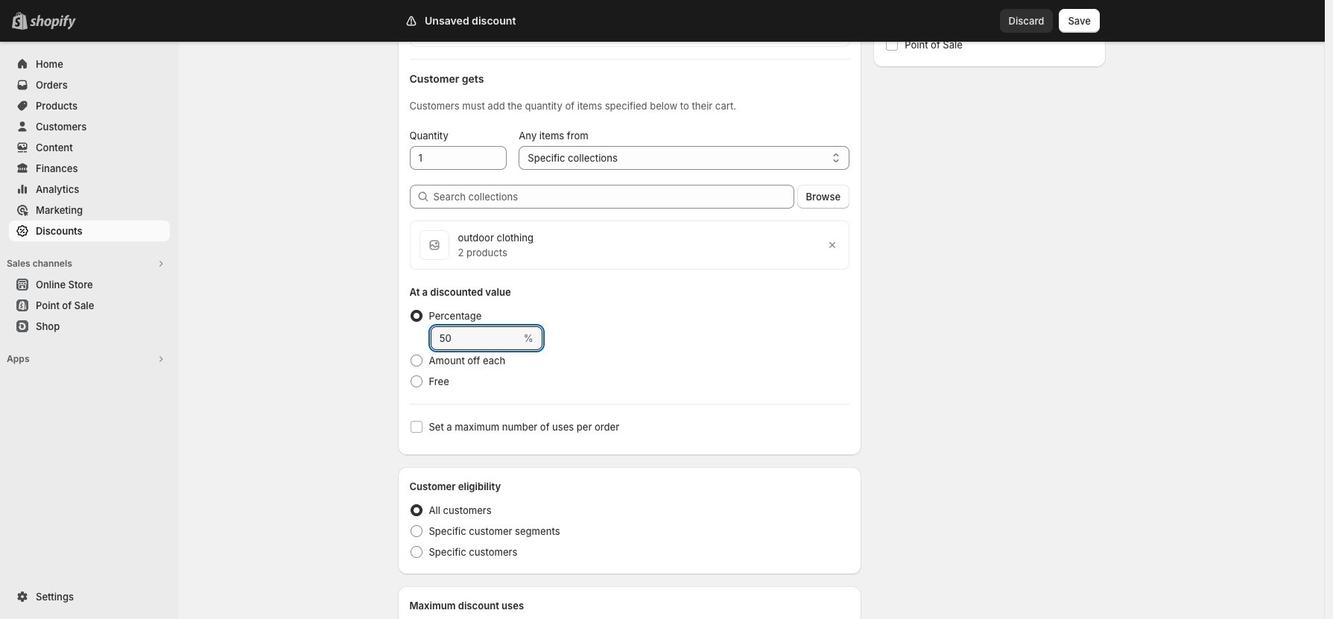 Task type: vqa. For each thing, say whether or not it's contained in the screenshot.
Search collections text field
yes



Task type: locate. For each thing, give the bounding box(es) containing it.
None text field
[[410, 146, 507, 170]]

None text field
[[431, 327, 521, 350]]



Task type: describe. For each thing, give the bounding box(es) containing it.
shopify image
[[30, 15, 76, 30]]

Search collections text field
[[434, 185, 794, 209]]



